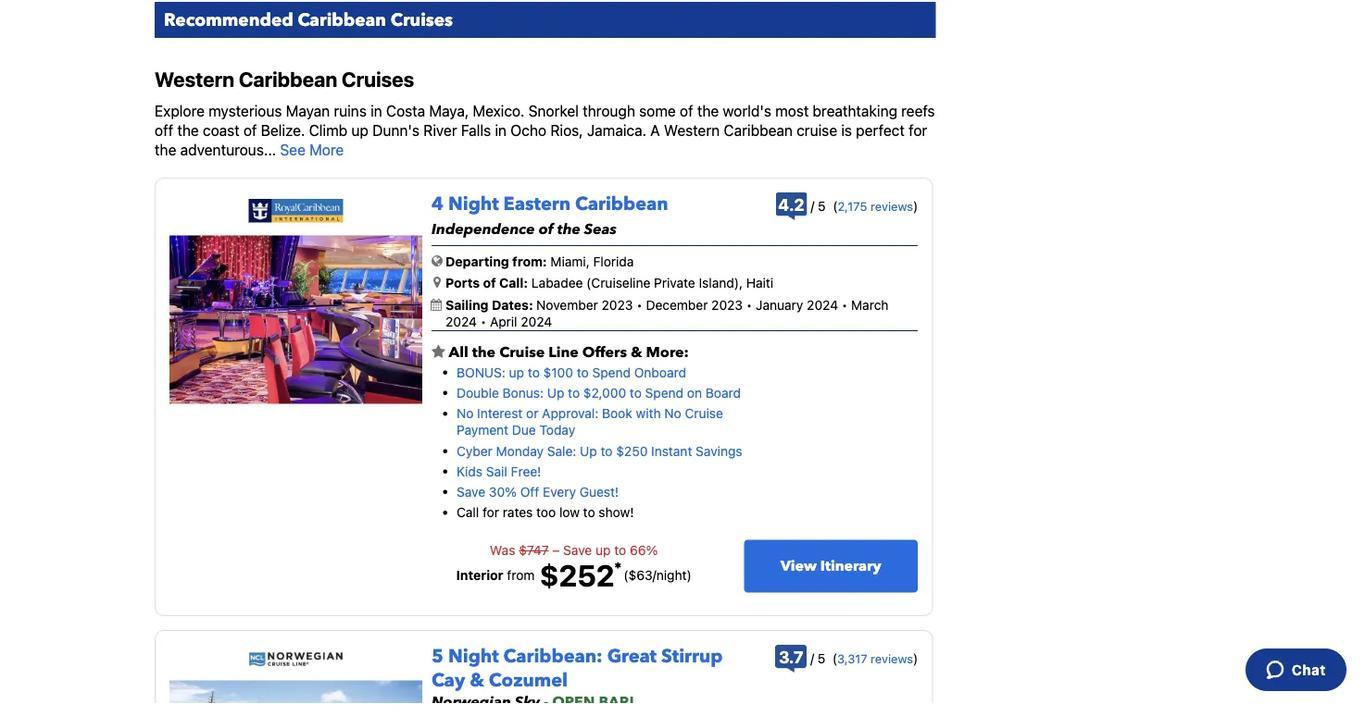 Task type: describe. For each thing, give the bounding box(es) containing it.
up inside the explore mysterious mayan ruins in costa maya, mexico. snorkel through some of the world's most breathtaking reefs off the coast of belize. climb up dunn's river falls in ocho rios, jamaica. a western caribbean cruise is perfect for the adventurous
[[352, 121, 369, 139]]

• down haiti
[[747, 297, 753, 313]]

view
[[781, 557, 817, 577]]

0 vertical spatial &
[[631, 343, 642, 363]]

4.2
[[778, 195, 805, 215]]

island),
[[699, 276, 743, 291]]

departing
[[446, 254, 509, 270]]

map marker image
[[434, 276, 441, 289]]

climb
[[309, 121, 348, 139]]

2 no from the left
[[665, 406, 682, 421]]

perfect
[[856, 121, 905, 139]]

haiti
[[746, 276, 774, 291]]

3,317 reviews link
[[838, 652, 913, 666]]

due
[[512, 423, 536, 438]]

$2,000
[[584, 386, 626, 401]]

seas
[[584, 220, 617, 240]]

is
[[841, 121, 852, 139]]

independence
[[432, 220, 535, 240]]

($63 / night)
[[624, 568, 692, 584]]

to down bonus: up to $100 to spend onboard link
[[568, 386, 580, 401]]

to up asterisk icon
[[614, 543, 626, 559]]

0 horizontal spatial western
[[155, 67, 234, 91]]

to left $250
[[601, 444, 613, 459]]

1 horizontal spatial spend
[[645, 386, 684, 401]]

falls
[[461, 121, 491, 139]]

cruise inside bonus: up to $100 to spend onboard double bonus: up to $2,000 to spend on board no interest or approval: book with no cruise payment due today cyber monday sale: up to $250 instant savings kids sail free! save 30% off every guest! call for rates too low to show!
[[685, 406, 723, 421]]

$100
[[543, 365, 573, 380]]

0 vertical spatial in
[[371, 102, 382, 120]]

& inside 5 night caribbean: great stirrup cay & cozumel
[[470, 669, 484, 694]]

1 vertical spatial /
[[653, 568, 657, 584]]

march
[[851, 297, 889, 313]]

ports of call:
[[446, 276, 528, 291]]

save 30% off every guest! link
[[457, 485, 619, 500]]

monday
[[496, 444, 544, 459]]

offers
[[583, 343, 627, 363]]

of down mysterious
[[244, 121, 257, 139]]

sailing dates:
[[446, 297, 537, 313]]

) for 5 night caribbean: great stirrup cay & cozumel
[[913, 651, 918, 667]]

• right january
[[838, 297, 851, 313]]

1 vertical spatial in
[[495, 121, 507, 139]]

interior from $252
[[456, 559, 615, 594]]

through
[[583, 102, 636, 120]]

great
[[607, 645, 657, 670]]

cyber
[[457, 444, 493, 459]]

the left the world's
[[697, 102, 719, 120]]

for inside bonus: up to $100 to spend onboard double bonus: up to $2,000 to spend on board no interest or approval: book with no cruise payment due today cyber monday sale: up to $250 instant savings kids sail free! save 30% off every guest! call for rates too low to show!
[[483, 505, 499, 521]]

labadee (cruiseline private island), haiti
[[532, 276, 774, 291]]

november 2023 • december 2023 • january 2024
[[537, 297, 838, 313]]

2 2023 from the left
[[712, 297, 743, 313]]

2,175
[[838, 199, 868, 213]]

5 night caribbean: great stirrup cay & cozumel
[[432, 645, 723, 694]]

2024 inside march 2024
[[446, 314, 477, 329]]

every
[[543, 485, 576, 500]]

to up with
[[630, 386, 642, 401]]

most
[[775, 102, 809, 120]]

costa
[[386, 102, 425, 120]]

cozumel
[[489, 669, 568, 694]]

globe image
[[432, 255, 443, 268]]

$747
[[519, 543, 549, 559]]

april
[[490, 314, 517, 329]]

of inside 4 night eastern caribbean independence of the seas
[[539, 220, 554, 240]]

to right low
[[583, 505, 595, 521]]

adventurous
[[180, 141, 264, 158]]

explore
[[155, 102, 205, 120]]

or
[[526, 406, 539, 421]]

cyber monday sale: up to $250 instant savings link
[[457, 444, 743, 459]]

star image
[[432, 345, 445, 360]]

mysterious
[[209, 102, 282, 120]]

caribbean up mayan
[[239, 67, 337, 91]]

bonus:
[[503, 386, 544, 401]]

sale:
[[547, 444, 577, 459]]

recommended
[[164, 8, 293, 32]]

mexico.
[[473, 102, 525, 120]]

sailing
[[446, 297, 489, 313]]

kids sail free! link
[[457, 464, 541, 479]]

explore mysterious mayan ruins in costa maya, mexico. snorkel through some of the world's most breathtaking reefs off the coast of belize. climb up dunn's river falls in ocho rios, jamaica. a western caribbean cruise is perfect for the adventurous
[[155, 102, 935, 158]]

off
[[155, 121, 173, 139]]

caribbean inside the explore mysterious mayan ruins in costa maya, mexico. snorkel through some of the world's most breathtaking reefs off the coast of belize. climb up dunn's river falls in ocho rios, jamaica. a western caribbean cruise is perfect for the adventurous
[[724, 121, 793, 139]]

no interest or approval: book with no cruise payment due today link
[[457, 406, 723, 438]]

( for 5 night caribbean: great stirrup cay & cozumel
[[833, 651, 838, 667]]

labadee
[[532, 276, 583, 291]]

instant
[[651, 444, 692, 459]]

more:
[[646, 343, 689, 363]]

$252
[[540, 559, 615, 594]]

) for 4 night eastern caribbean
[[913, 198, 918, 214]]

1 horizontal spatial save
[[563, 543, 592, 559]]

low
[[560, 505, 580, 521]]

jamaica.
[[587, 121, 647, 139]]

up inside bonus: up to $100 to spend onboard double bonus: up to $2,000 to spend on board no interest or approval: book with no cruise payment due today cyber monday sale: up to $250 instant savings kids sail free! save 30% off every guest! call for rates too low to show!
[[509, 365, 524, 380]]

interior
[[456, 568, 504, 584]]

world's
[[723, 102, 772, 120]]

0 horizontal spatial cruise
[[499, 343, 545, 363]]

cruises for recommended caribbean cruises
[[391, 8, 453, 32]]

5 for 4 night eastern caribbean
[[818, 198, 826, 214]]

view itinerary
[[781, 557, 882, 577]]

the down explore
[[177, 121, 199, 139]]

call:
[[499, 276, 528, 291]]

was $747 – save up to 66%
[[490, 543, 658, 559]]

ruins
[[334, 102, 367, 120]]

with
[[636, 406, 661, 421]]

3,317
[[838, 652, 868, 666]]

1 2023 from the left
[[602, 297, 633, 313]]



Task type: vqa. For each thing, say whether or not it's contained in the screenshot.
Help at the bottom left
no



Task type: locate. For each thing, give the bounding box(es) containing it.
1 vertical spatial reviews
[[871, 652, 913, 666]]

0 vertical spatial save
[[457, 485, 486, 500]]

asterisk image
[[615, 562, 621, 570]]

in down the mexico. at the top of the page
[[495, 121, 507, 139]]

&
[[631, 343, 642, 363], [470, 669, 484, 694]]

private
[[654, 276, 696, 291]]

0 vertical spatial cruises
[[391, 8, 453, 32]]

( right 3.7
[[833, 651, 838, 667]]

5
[[818, 198, 826, 214], [432, 645, 444, 670], [818, 651, 826, 667]]

1 vertical spatial western
[[664, 121, 720, 139]]

up down $100 on the left bottom
[[547, 386, 565, 401]]

0 vertical spatial (
[[833, 198, 838, 214]]

caribbean down the world's
[[724, 121, 793, 139]]

for down reefs
[[909, 121, 928, 139]]

2 vertical spatial up
[[596, 543, 611, 559]]

itinerary
[[821, 557, 882, 577]]

0 vertical spatial for
[[909, 121, 928, 139]]

0 horizontal spatial in
[[371, 102, 382, 120]]

spend down offers
[[592, 365, 631, 380]]

2 reviews from the top
[[871, 652, 913, 666]]

bonus: up to $100 to spend onboard double bonus: up to $2,000 to spend on board no interest or approval: book with no cruise payment due today cyber monday sale: up to $250 instant savings kids sail free! save 30% off every guest! call for rates too low to show!
[[457, 365, 743, 521]]

1 horizontal spatial up
[[580, 444, 597, 459]]

0 vertical spatial reviews
[[871, 199, 913, 213]]

1 horizontal spatial &
[[631, 343, 642, 363]]

• april 2024
[[477, 314, 552, 329]]

0 horizontal spatial save
[[457, 485, 486, 500]]

western caribbean cruises
[[155, 67, 414, 91]]

/
[[811, 198, 815, 214], [653, 568, 657, 584], [811, 651, 814, 667]]

of up sailing dates: at the left top of the page
[[483, 276, 496, 291]]

up down ruins
[[352, 121, 369, 139]]

recommended caribbean cruises
[[164, 8, 453, 32]]

4 night eastern caribbean independence of the seas
[[432, 192, 668, 240]]

caribbean up the western caribbean cruises
[[298, 8, 386, 32]]

call
[[457, 505, 479, 521]]

0 horizontal spatial 2024
[[446, 314, 477, 329]]

dunn's
[[373, 121, 420, 139]]

florida
[[593, 254, 634, 270]]

norwegian sky image
[[170, 681, 422, 705]]

up
[[352, 121, 369, 139], [509, 365, 524, 380], [596, 543, 611, 559]]

norwegian cruise line image
[[249, 652, 343, 668]]

2024 right january
[[807, 297, 838, 313]]

of right some
[[680, 102, 694, 120]]

0 horizontal spatial for
[[483, 505, 499, 521]]

5 inside 5 night caribbean: great stirrup cay & cozumel
[[432, 645, 444, 670]]

& left more:
[[631, 343, 642, 363]]

maya,
[[429, 102, 469, 120]]

2024 down dates:
[[521, 314, 552, 329]]

2 horizontal spatial up
[[596, 543, 611, 559]]

caribbean inside 4 night eastern caribbean independence of the seas
[[575, 192, 668, 217]]

kids
[[457, 464, 483, 479]]

no right with
[[665, 406, 682, 421]]

66%
[[630, 543, 658, 559]]

2023
[[602, 297, 633, 313], [712, 297, 743, 313]]

for right call
[[483, 505, 499, 521]]

0 vertical spatial cruise
[[499, 343, 545, 363]]

save down kids
[[457, 485, 486, 500]]

2024
[[807, 297, 838, 313], [446, 314, 477, 329], [521, 314, 552, 329]]

2 vertical spatial /
[[811, 651, 814, 667]]

) right 3,317
[[913, 651, 918, 667]]

breathtaking
[[813, 102, 898, 120]]

2 ) from the top
[[913, 651, 918, 667]]

reviews right 3,317
[[871, 652, 913, 666]]

coast
[[203, 121, 240, 139]]

some
[[639, 102, 676, 120]]

in right ruins
[[371, 102, 382, 120]]

night inside 4 night eastern caribbean independence of the seas
[[448, 192, 499, 217]]

save inside bonus: up to $100 to spend onboard double bonus: up to $2,000 to spend on board no interest or approval: book with no cruise payment due today cyber monday sale: up to $250 instant savings kids sail free! save 30% off every guest! call for rates too low to show!
[[457, 485, 486, 500]]

reviews right 2,175
[[871, 199, 913, 213]]

independence of the seas image
[[170, 236, 422, 404]]

0 horizontal spatial up
[[352, 121, 369, 139]]

up right sale:
[[580, 444, 597, 459]]

& right cay
[[470, 669, 484, 694]]

of down eastern
[[539, 220, 554, 240]]

2023 down "island),"
[[712, 297, 743, 313]]

caribbean up seas
[[575, 192, 668, 217]]

night up 'independence'
[[448, 192, 499, 217]]

caribbean:
[[504, 645, 603, 670]]

cruise down • april 2024
[[499, 343, 545, 363]]

on
[[687, 386, 702, 401]]

night left caribbean:
[[448, 645, 499, 670]]

cruise
[[797, 121, 838, 139]]

0 horizontal spatial 2023
[[602, 297, 633, 313]]

western
[[155, 67, 234, 91], [664, 121, 720, 139]]

view itinerary link
[[744, 541, 918, 593]]

night for 5
[[448, 645, 499, 670]]

a
[[651, 121, 660, 139]]

western inside the explore mysterious mayan ruins in costa maya, mexico. snorkel through some of the world's most breathtaking reefs off the coast of belize. climb up dunn's river falls in ocho rios, jamaica. a western caribbean cruise is perfect for the adventurous
[[664, 121, 720, 139]]

guest!
[[580, 485, 619, 500]]

save right –
[[563, 543, 592, 559]]

today
[[540, 423, 575, 438]]

2024 down sailing
[[446, 314, 477, 329]]

1 horizontal spatial in
[[495, 121, 507, 139]]

book
[[602, 406, 633, 421]]

from
[[507, 568, 535, 584]]

the up bonus:
[[472, 343, 496, 363]]

2 night from the top
[[448, 645, 499, 670]]

0 vertical spatial /
[[811, 198, 815, 214]]

) inside 3.7 / 5 ( 3,317 reviews )
[[913, 651, 918, 667]]

1 vertical spatial spend
[[645, 386, 684, 401]]

4.2 / 5 ( 2,175 reviews )
[[778, 195, 918, 215]]

double
[[457, 386, 499, 401]]

snorkel
[[529, 102, 579, 120]]

payment
[[457, 423, 509, 438]]

was
[[490, 543, 515, 559]]

the inside 4 night eastern caribbean independence of the seas
[[558, 220, 581, 240]]

) inside 4.2 / 5 ( 2,175 reviews )
[[913, 198, 918, 214]]

to
[[528, 365, 540, 380], [577, 365, 589, 380], [568, 386, 580, 401], [630, 386, 642, 401], [601, 444, 613, 459], [583, 505, 595, 521], [614, 543, 626, 559]]

reviews inside 4.2 / 5 ( 2,175 reviews )
[[871, 199, 913, 213]]

free!
[[511, 464, 541, 479]]

western right a
[[664, 121, 720, 139]]

0 horizontal spatial &
[[470, 669, 484, 694]]

1 vertical spatial up
[[509, 365, 524, 380]]

1 vertical spatial cruises
[[342, 67, 414, 91]]

0 vertical spatial night
[[448, 192, 499, 217]]

1 vertical spatial (
[[833, 651, 838, 667]]

0 vertical spatial up
[[352, 121, 369, 139]]

up
[[547, 386, 565, 401], [580, 444, 597, 459]]

bonus:
[[457, 365, 506, 380]]

the left seas
[[558, 220, 581, 240]]

1 vertical spatial up
[[580, 444, 597, 459]]

up up bonus:
[[509, 365, 524, 380]]

–
[[552, 543, 560, 559]]

to up bonus:
[[528, 365, 540, 380]]

1 horizontal spatial 2023
[[712, 297, 743, 313]]

line
[[549, 343, 579, 363]]

0 vertical spatial )
[[913, 198, 918, 214]]

miami,
[[551, 254, 590, 270]]

savings
[[696, 444, 743, 459]]

of
[[680, 102, 694, 120], [244, 121, 257, 139], [539, 220, 554, 240], [483, 276, 496, 291]]

rios,
[[551, 121, 583, 139]]

1 vertical spatial cruise
[[685, 406, 723, 421]]

cruises for western caribbean cruises
[[342, 67, 414, 91]]

( inside 3.7 / 5 ( 3,317 reviews )
[[833, 651, 838, 667]]

1 vertical spatial for
[[483, 505, 499, 521]]

royal caribbean image
[[249, 199, 343, 223]]

1 horizontal spatial cruise
[[685, 406, 723, 421]]

for
[[909, 121, 928, 139], [483, 505, 499, 521]]

the
[[697, 102, 719, 120], [177, 121, 199, 139], [155, 141, 176, 158], [558, 220, 581, 240], [472, 343, 496, 363]]

1 horizontal spatial for
[[909, 121, 928, 139]]

1 ) from the top
[[913, 198, 918, 214]]

/ inside 4.2 / 5 ( 2,175 reviews )
[[811, 198, 815, 214]]

30%
[[489, 485, 517, 500]]

reefs
[[902, 102, 935, 120]]

/ for 4 night eastern caribbean
[[811, 198, 815, 214]]

night for 4
[[448, 192, 499, 217]]

( right 4.2
[[833, 198, 838, 214]]

from:
[[512, 254, 547, 270]]

cruise down on
[[685, 406, 723, 421]]

show!
[[599, 505, 634, 521]]

up down show!
[[596, 543, 611, 559]]

dates:
[[492, 297, 533, 313]]

reviews for 4 night eastern caribbean
[[871, 199, 913, 213]]

for inside the explore mysterious mayan ruins in costa maya, mexico. snorkel through some of the world's most breathtaking reefs off the coast of belize. climb up dunn's river falls in ocho rios, jamaica. a western caribbean cruise is perfect for the adventurous
[[909, 121, 928, 139]]

1 night from the top
[[448, 192, 499, 217]]

5 inside 3.7 / 5 ( 3,317 reviews )
[[818, 651, 826, 667]]

1 vertical spatial )
[[913, 651, 918, 667]]

calendar image
[[431, 299, 442, 311]]

/ right 3.7
[[811, 651, 814, 667]]

1 horizontal spatial western
[[664, 121, 720, 139]]

reviews for 5 night caribbean: great stirrup cay & cozumel
[[871, 652, 913, 666]]

...
[[264, 141, 276, 158]]

night)
[[657, 568, 692, 584]]

0 vertical spatial western
[[155, 67, 234, 91]]

)
[[913, 198, 918, 214], [913, 651, 918, 667]]

western up explore
[[155, 67, 234, 91]]

departing from: miami, florida
[[446, 254, 634, 270]]

board
[[706, 386, 741, 401]]

interest
[[477, 406, 523, 421]]

( inside 4.2 / 5 ( 2,175 reviews )
[[833, 198, 838, 214]]

0 vertical spatial up
[[547, 386, 565, 401]]

0 vertical spatial spend
[[592, 365, 631, 380]]

(cruiseline
[[587, 276, 651, 291]]

( for 4 night eastern caribbean
[[833, 198, 838, 214]]

1 vertical spatial night
[[448, 645, 499, 670]]

1 no from the left
[[457, 406, 474, 421]]

1 reviews from the top
[[871, 199, 913, 213]]

november
[[537, 297, 598, 313]]

night inside 5 night caribbean: great stirrup cay & cozumel
[[448, 645, 499, 670]]

double bonus: up to $2,000 to spend on board link
[[457, 386, 741, 401]]

3.7
[[779, 648, 804, 668]]

no down double
[[457, 406, 474, 421]]

) right 2,175
[[913, 198, 918, 214]]

3.7 / 5 ( 3,317 reviews )
[[779, 648, 918, 668]]

1 horizontal spatial no
[[665, 406, 682, 421]]

too
[[536, 505, 556, 521]]

1 vertical spatial &
[[470, 669, 484, 694]]

• down the labadee (cruiseline private island), haiti
[[637, 297, 643, 313]]

/ down 66%
[[653, 568, 657, 584]]

/ for 5 night caribbean: great stirrup cay & cozumel
[[811, 651, 814, 667]]

bonus: up to $100 to spend onboard link
[[457, 365, 686, 380]]

all the cruise line offers & more:
[[445, 343, 689, 363]]

1 horizontal spatial 2024
[[521, 314, 552, 329]]

rates
[[503, 505, 533, 521]]

2023 down (cruiseline
[[602, 297, 633, 313]]

the down off at the left top of page
[[155, 141, 176, 158]]

to right $100 on the left bottom
[[577, 365, 589, 380]]

/ inside 3.7 / 5 ( 3,317 reviews )
[[811, 651, 814, 667]]

• down sailing dates: at the left top of the page
[[481, 314, 487, 329]]

cruises
[[391, 8, 453, 32], [342, 67, 414, 91]]

night
[[448, 192, 499, 217], [448, 645, 499, 670]]

eastern
[[504, 192, 571, 217]]

sail
[[486, 464, 508, 479]]

0 horizontal spatial up
[[547, 386, 565, 401]]

1 horizontal spatial up
[[509, 365, 524, 380]]

2,175 reviews link
[[838, 199, 913, 213]]

cruise
[[499, 343, 545, 363], [685, 406, 723, 421]]

spend down onboard
[[645, 386, 684, 401]]

5 inside 4.2 / 5 ( 2,175 reviews )
[[818, 198, 826, 214]]

/ right 4.2
[[811, 198, 815, 214]]

caribbean
[[298, 8, 386, 32], [239, 67, 337, 91], [724, 121, 793, 139], [575, 192, 668, 217]]

0 horizontal spatial spend
[[592, 365, 631, 380]]

0 horizontal spatial no
[[457, 406, 474, 421]]

reviews inside 3.7 / 5 ( 3,317 reviews )
[[871, 652, 913, 666]]

($63
[[624, 568, 653, 584]]

2 horizontal spatial 2024
[[807, 297, 838, 313]]

1 vertical spatial save
[[563, 543, 592, 559]]

•
[[637, 297, 643, 313], [747, 297, 753, 313], [838, 297, 851, 313], [481, 314, 487, 329]]

5 for 5 night caribbean: great stirrup cay & cozumel
[[818, 651, 826, 667]]



